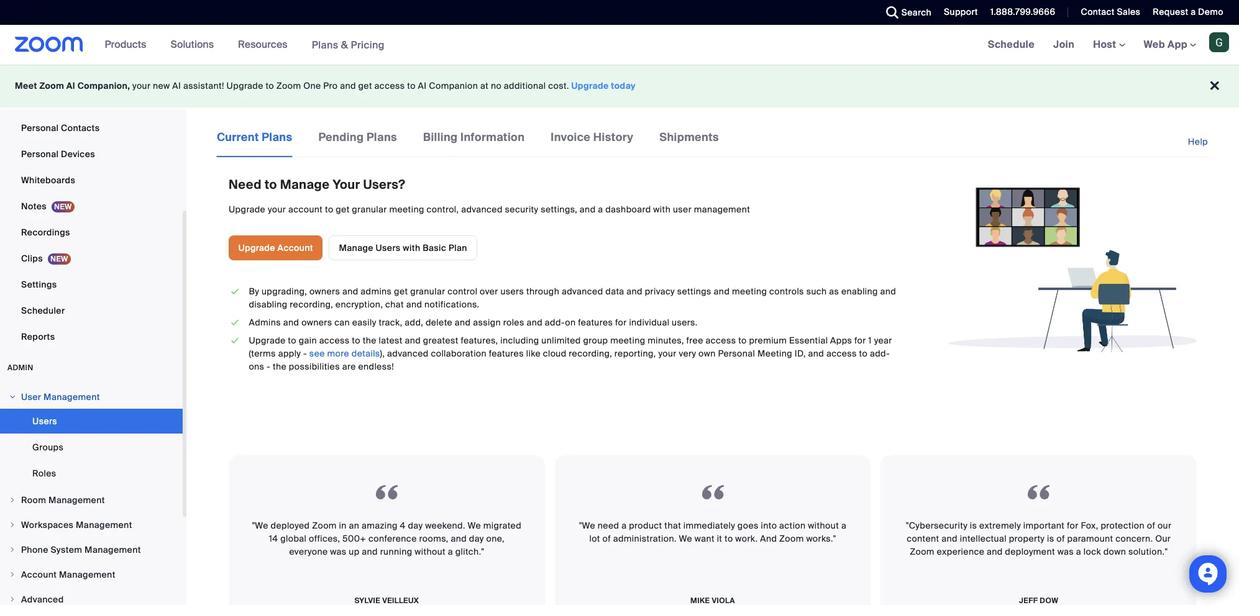 Task type: describe. For each thing, give the bounding box(es) containing it.
control,
[[427, 204, 459, 215]]

fox,
[[1081, 520, 1098, 531]]

account management menu item
[[0, 563, 183, 587]]

phone for phone system management
[[21, 544, 48, 556]]

admins
[[249, 317, 281, 328]]

pending plans
[[318, 130, 397, 145]]

scheduler
[[21, 305, 65, 316]]

recordings
[[21, 227, 70, 238]]

your inside ), advanced collaboration features like cloud recording, reporting, your very own personal meeting id, and access to add- ons - the possibilities are endless!
[[658, 348, 676, 359]]

user
[[21, 391, 41, 403]]

billing information
[[423, 130, 525, 145]]

and down notifications. in the left of the page
[[455, 317, 471, 328]]

in
[[339, 520, 347, 531]]

a right need
[[621, 520, 627, 531]]

a inside "cybersecurity is extremely important for fox, protection of our content and intellectual property is of paramount concern. our zoom experience and deployment was a lock down solution."
[[1076, 546, 1081, 557]]

access up more
[[319, 335, 350, 346]]

checked image for upgrade
[[229, 334, 241, 347]]

checked image for admins
[[229, 316, 241, 329]]

up
[[349, 546, 360, 557]]

zoom logo image
[[15, 37, 83, 52]]

invoice
[[551, 130, 591, 145]]

contact
[[1081, 6, 1115, 17]]

zoom inside "we deployed zoom in an amazing 4 day weekend. we migrated 14 global offices, 500+ conference rooms, and day one, everyone was up and running without a glitch."
[[312, 520, 337, 531]]

demo
[[1198, 6, 1223, 17]]

upgrade right 'cost.'
[[571, 80, 609, 91]]

manage users with basic plan button
[[329, 235, 477, 260]]

settings link
[[0, 272, 183, 297]]

user management
[[21, 391, 100, 403]]

goes
[[737, 520, 759, 531]]

admins and owners can easily track, add, delete and assign roles and add-on features for individual users.
[[249, 317, 698, 328]]

users inside user management menu
[[32, 416, 57, 427]]

through
[[526, 286, 559, 297]]

apps
[[830, 335, 852, 346]]

owners for and
[[301, 317, 332, 328]]

and inside meet zoom ai companion, footer
[[340, 80, 356, 91]]

0 horizontal spatial granular
[[352, 204, 387, 215]]

14
[[269, 533, 278, 544]]

plans inside product information navigation
[[312, 38, 338, 51]]

upgrade to gain access to the latest and greatest features, including unlimited group meeting minutes, free access to premium essential apps for 1 year (terms apply -
[[249, 335, 892, 359]]

no
[[491, 80, 502, 91]]

unlimited
[[541, 335, 581, 346]]

the inside upgrade to gain access to the latest and greatest features, including unlimited group meeting minutes, free access to premium essential apps for 1 year (terms apply -
[[363, 335, 376, 346]]

phone system management
[[21, 544, 141, 556]]

profile picture image
[[1209, 32, 1229, 52]]

to inside ), advanced collaboration features like cloud recording, reporting, your very own personal meeting id, and access to add- ons - the possibilities are endless!
[[859, 348, 868, 359]]

additional
[[504, 80, 546, 91]]

1 horizontal spatial with
[[653, 204, 671, 215]]

property
[[1009, 533, 1045, 544]]

advanced inside ), advanced collaboration features like cloud recording, reporting, your very own personal meeting id, and access to add- ons - the possibilities are endless!
[[387, 348, 429, 359]]

and right enabling
[[880, 286, 896, 297]]

meet zoom ai companion, your new ai assistant! upgrade to zoom one pro and get access to ai companion at no additional cost. upgrade today
[[15, 80, 636, 91]]

users?
[[363, 176, 405, 192]]

intellectual
[[960, 533, 1007, 544]]

that
[[664, 520, 681, 531]]

right image for user management
[[9, 393, 16, 401]]

and up 'gain'
[[283, 317, 299, 328]]

0 vertical spatial manage
[[280, 176, 330, 192]]

basic
[[423, 242, 446, 253]]

more
[[327, 348, 349, 359]]

product
[[629, 520, 662, 531]]

glitch."
[[455, 546, 484, 557]]

meeting inside upgrade to gain access to the latest and greatest features, including unlimited group meeting minutes, free access to premium essential apps for 1 year (terms apply -
[[610, 335, 645, 346]]

and
[[760, 533, 777, 544]]

and right roles
[[527, 317, 543, 328]]

roles
[[503, 317, 524, 328]]

a right action
[[841, 520, 846, 531]]

data
[[605, 286, 624, 297]]

assistant!
[[183, 80, 224, 91]]

advanced inside by upgrading, owners and admins get granular control over users through advanced data and privacy settings and meeting controls such as enabling and disabling recording, encryption, chat and notifications.
[[562, 286, 603, 297]]

upgrade for upgrade your account to get granular meeting control, advanced security settings, and a dashboard with user management
[[229, 204, 265, 215]]

migrated
[[483, 520, 521, 531]]

management for account management
[[59, 569, 115, 580]]

personal for personal devices
[[21, 149, 59, 160]]

meet zoom ai companion, footer
[[0, 65, 1239, 107]]

delete
[[426, 317, 452, 328]]

pro
[[323, 80, 338, 91]]

personal contacts
[[21, 122, 100, 134]]

right image for account management
[[9, 571, 16, 579]]

your
[[333, 176, 360, 192]]

settings
[[21, 279, 57, 290]]

and up glitch."
[[451, 533, 467, 544]]

500+
[[342, 533, 366, 544]]

invoice history link
[[550, 129, 634, 156]]

recording, inside ), advanced collaboration features like cloud recording, reporting, your very own personal meeting id, and access to add- ons - the possibilities are endless!
[[569, 348, 612, 359]]

workspaces management
[[21, 519, 132, 531]]

resources button
[[238, 25, 293, 65]]

clips link
[[0, 246, 183, 271]]

one
[[303, 80, 321, 91]]

side navigation navigation
[[0, 0, 186, 605]]

management for user management
[[44, 391, 100, 403]]

on
[[565, 317, 576, 328]]

search
[[901, 7, 931, 18]]

companion
[[429, 80, 478, 91]]

without inside "we deployed zoom in an amazing 4 day weekend. we migrated 14 global offices, 500+ conference rooms, and day one, everyone was up and running without a glitch."
[[415, 546, 446, 557]]

web app
[[1144, 38, 1187, 51]]

own
[[698, 348, 716, 359]]

2 right image from the top
[[9, 596, 16, 603]]

upgrade down product information navigation
[[227, 80, 263, 91]]

zoom inside "cybersecurity is extremely important for fox, protection of our content and intellectual property is of paramount concern. our zoom experience and deployment was a lock down solution."
[[910, 546, 934, 557]]

products
[[105, 38, 146, 51]]

management
[[694, 204, 750, 215]]

access up own
[[706, 335, 736, 346]]

see
[[309, 348, 325, 359]]

of inside "we need a product that immediately goes into action without a lot of administration. we want it to work. and zoom works."
[[602, 533, 611, 544]]

global
[[280, 533, 306, 544]]

user management menu item
[[0, 385, 183, 409]]

and up encryption,
[[342, 286, 358, 297]]

0 vertical spatial features
[[578, 317, 613, 328]]

upgrade for upgrade account
[[238, 242, 275, 253]]

0 horizontal spatial is
[[970, 520, 977, 531]]

upgrade account button
[[229, 235, 323, 260]]

without inside "we need a product that immediately goes into action without a lot of administration. we want it to work. and zoom works."
[[808, 520, 839, 531]]

action
[[779, 520, 806, 531]]

features inside ), advanced collaboration features like cloud recording, reporting, your very own personal meeting id, and access to add- ons - the possibilities are endless!
[[489, 348, 524, 359]]

possibilities
[[289, 361, 340, 372]]

contacts
[[61, 122, 100, 134]]

notes
[[21, 201, 47, 212]]

- inside upgrade to gain access to the latest and greatest features, including unlimited group meeting minutes, free access to premium essential apps for 1 year (terms apply -
[[303, 348, 307, 359]]

get inside by upgrading, owners and admins get granular control over users through advanced data and privacy settings and meeting controls such as enabling and disabling recording, encryption, chat and notifications.
[[394, 286, 408, 297]]

a inside "we deployed zoom in an amazing 4 day weekend. we migrated 14 global offices, 500+ conference rooms, and day one, everyone was up and running without a glitch."
[[448, 546, 453, 557]]

important
[[1023, 520, 1065, 531]]

upgrade your account to get granular meeting control, advanced security settings, and a dashboard with user management
[[229, 204, 750, 215]]

track,
[[379, 317, 402, 328]]

encryption,
[[335, 299, 383, 310]]

app
[[1168, 38, 1187, 51]]

was inside "cybersecurity is extremely important for fox, protection of our content and intellectual property is of paramount concern. our zoom experience and deployment was a lock down solution."
[[1057, 546, 1074, 557]]

management for workspaces management
[[76, 519, 132, 531]]

"cybersecurity is extremely important for fox, protection of our content and intellectual property is of paramount concern. our zoom experience and deployment was a lock down solution."
[[906, 520, 1172, 557]]

host
[[1093, 38, 1119, 51]]

for inside "cybersecurity is extremely important for fox, protection of our content and intellectual property is of paramount concern. our zoom experience and deployment was a lock down solution."
[[1067, 520, 1078, 531]]

current plans
[[217, 130, 292, 145]]

meeting inside by upgrading, owners and admins get granular control over users through advanced data and privacy settings and meeting controls such as enabling and disabling recording, encryption, chat and notifications.
[[732, 286, 767, 297]]

and inside upgrade to gain access to the latest and greatest features, including unlimited group meeting minutes, free access to premium essential apps for 1 year (terms apply -
[[405, 335, 421, 346]]

and up experience
[[942, 533, 958, 544]]

for inside upgrade to gain access to the latest and greatest features, including unlimited group meeting minutes, free access to premium essential apps for 1 year (terms apply -
[[854, 335, 866, 346]]

user management menu
[[0, 409, 183, 487]]

products button
[[105, 25, 152, 65]]

account inside "upgrade account" button
[[277, 242, 313, 253]]

deployment
[[1005, 546, 1055, 557]]

one,
[[486, 533, 504, 544]]

personal devices
[[21, 149, 95, 160]]

personal inside ), advanced collaboration features like cloud recording, reporting, your very own personal meeting id, and access to add- ons - the possibilities are endless!
[[718, 348, 755, 359]]

0 vertical spatial add-
[[545, 317, 565, 328]]

and up the add,
[[406, 299, 422, 310]]

notes link
[[0, 194, 183, 219]]

deployed
[[271, 520, 310, 531]]

and inside ), advanced collaboration features like cloud recording, reporting, your very own personal meeting id, and access to add- ons - the possibilities are endless!
[[808, 348, 824, 359]]

2 ai from the left
[[172, 80, 181, 91]]

management down workspaces management menu item
[[85, 544, 141, 556]]

"we for lot
[[579, 520, 595, 531]]

workspaces management menu item
[[0, 513, 183, 537]]

and right the settings
[[714, 286, 730, 297]]

room
[[21, 495, 46, 506]]

plan
[[449, 242, 467, 253]]

),
[[380, 348, 385, 359]]



Task type: vqa. For each thing, say whether or not it's contained in the screenshot.
dashboard
yes



Task type: locate. For each thing, give the bounding box(es) containing it.
banner containing products
[[0, 25, 1239, 65]]

"we left deployed on the bottom of page
[[252, 520, 268, 531]]

1 vertical spatial advanced
[[562, 286, 603, 297]]

1 horizontal spatial add-
[[870, 348, 890, 359]]

2 horizontal spatial get
[[394, 286, 408, 297]]

get up chat
[[394, 286, 408, 297]]

meeting down users?
[[389, 204, 424, 215]]

"we up the lot
[[579, 520, 595, 531]]

1 horizontal spatial ai
[[172, 80, 181, 91]]

), advanced collaboration features like cloud recording, reporting, your very own personal meeting id, and access to add- ons - the possibilities are endless!
[[249, 348, 890, 372]]

1 horizontal spatial "we
[[579, 520, 595, 531]]

manage up the account
[[280, 176, 330, 192]]

main content main content
[[186, 109, 1239, 605]]

owners up 'gain'
[[301, 317, 332, 328]]

for left 1
[[854, 335, 866, 346]]

0 horizontal spatial advanced
[[387, 348, 429, 359]]

add- down year
[[870, 348, 890, 359]]

get down your
[[336, 204, 350, 215]]

phone down 'workspaces'
[[21, 544, 48, 556]]

1 vertical spatial checked image
[[229, 334, 241, 347]]

1 vertical spatial your
[[268, 204, 286, 215]]

1 phone from the top
[[21, 96, 48, 107]]

0 horizontal spatial add-
[[545, 317, 565, 328]]

endless!
[[358, 361, 394, 372]]

1 was from the left
[[330, 546, 346, 557]]

management inside menu item
[[48, 495, 105, 506]]

current
[[217, 130, 259, 145]]

0 vertical spatial we
[[468, 520, 481, 531]]

room management menu item
[[0, 488, 183, 512]]

0 vertical spatial owners
[[309, 286, 340, 297]]

for left fox,
[[1067, 520, 1078, 531]]

chat
[[385, 299, 404, 310]]

0 vertical spatial with
[[653, 204, 671, 215]]

0 horizontal spatial recording,
[[290, 299, 333, 310]]

lot
[[589, 533, 600, 544]]

1 vertical spatial get
[[336, 204, 350, 215]]

1 vertical spatial day
[[469, 533, 484, 544]]

see more details
[[309, 348, 380, 359]]

billing information link
[[423, 129, 525, 156]]

right image inside phone system management menu item
[[9, 546, 16, 554]]

the down apply on the left bottom
[[273, 361, 287, 372]]

shipments link
[[659, 129, 720, 156]]

admin menu menu
[[0, 385, 183, 605]]

immediately
[[683, 520, 735, 531]]

pending
[[318, 130, 364, 145]]

1 horizontal spatial users
[[376, 242, 401, 253]]

group
[[583, 335, 608, 346]]

contact sales link
[[1072, 0, 1144, 25], [1081, 6, 1140, 17]]

phone inside personal menu menu
[[21, 96, 48, 107]]

day right the 4
[[408, 520, 423, 531]]

2 vertical spatial get
[[394, 286, 408, 297]]

join
[[1053, 38, 1074, 51]]

phone inside menu item
[[21, 544, 48, 556]]

management up users link
[[44, 391, 100, 403]]

0 vertical spatial personal
[[21, 122, 59, 134]]

upgrade inside button
[[238, 242, 275, 253]]

zoom up offices,
[[312, 520, 337, 531]]

roles
[[32, 468, 56, 479]]

resources
[[238, 38, 287, 51]]

and right data
[[627, 286, 642, 297]]

3 right image from the top
[[9, 546, 16, 554]]

a left glitch."
[[448, 546, 453, 557]]

we inside "we need a product that immediately goes into action without a lot of administration. we want it to work. and zoom works."
[[679, 533, 692, 544]]

right image for phone system management
[[9, 546, 16, 554]]

1 horizontal spatial we
[[679, 533, 692, 544]]

protection
[[1101, 520, 1145, 531]]

1 checked image from the top
[[229, 316, 241, 329]]

solution."
[[1128, 546, 1168, 557]]

see more details link
[[309, 348, 380, 359]]

0 horizontal spatial meeting
[[389, 204, 424, 215]]

pricing
[[351, 38, 385, 51]]

owners inside by upgrading, owners and admins get granular control over users through advanced data and privacy settings and meeting controls such as enabling and disabling recording, encryption, chat and notifications.
[[309, 286, 340, 297]]

request a demo link
[[1144, 0, 1239, 25], [1153, 6, 1223, 17]]

0 horizontal spatial -
[[267, 361, 270, 372]]

including
[[500, 335, 539, 346]]

our
[[1158, 520, 1172, 531]]

advanced left data
[[562, 286, 603, 297]]

lock
[[1084, 546, 1101, 557]]

2 "we from the left
[[579, 520, 595, 531]]

right image
[[9, 393, 16, 401], [9, 521, 16, 529], [9, 546, 16, 554], [9, 571, 16, 579]]

workspaces
[[21, 519, 74, 531]]

get inside meet zoom ai companion, footer
[[358, 80, 372, 91]]

account
[[288, 204, 323, 215]]

menu item
[[0, 588, 183, 605]]

whiteboards
[[21, 175, 75, 186]]

upgrade down need
[[229, 204, 265, 215]]

1 horizontal spatial was
[[1057, 546, 1074, 557]]

meetings navigation
[[978, 25, 1239, 65]]

1 vertical spatial features
[[489, 348, 524, 359]]

your inside meet zoom ai companion, footer
[[132, 80, 151, 91]]

and right up
[[362, 546, 378, 557]]

work.
[[735, 533, 758, 544]]

right image inside the account management menu item
[[9, 571, 16, 579]]

collaboration
[[431, 348, 487, 359]]

account inside the account management menu item
[[21, 569, 57, 580]]

product information navigation
[[95, 25, 394, 65]]

2 vertical spatial your
[[658, 348, 676, 359]]

right image left 'workspaces'
[[9, 521, 16, 529]]

management up phone system management menu item
[[76, 519, 132, 531]]

2 horizontal spatial ai
[[418, 80, 427, 91]]

2 was from the left
[[1057, 546, 1074, 557]]

id,
[[795, 348, 806, 359]]

details
[[352, 348, 380, 359]]

settings,
[[541, 204, 577, 215]]

plans left "&" at the top
[[312, 38, 338, 51]]

phone down meet
[[21, 96, 48, 107]]

1 vertical spatial for
[[854, 335, 866, 346]]

0 vertical spatial granular
[[352, 204, 387, 215]]

features up group
[[578, 317, 613, 328]]

1 vertical spatial phone
[[21, 544, 48, 556]]

account down the account
[[277, 242, 313, 253]]

1 horizontal spatial of
[[1056, 533, 1065, 544]]

0 vertical spatial right image
[[9, 496, 16, 504]]

0 vertical spatial the
[[363, 335, 376, 346]]

ai
[[66, 80, 75, 91], [172, 80, 181, 91], [418, 80, 427, 91]]

0 horizontal spatial plans
[[262, 130, 292, 145]]

personal devices link
[[0, 142, 183, 167]]

"we for 14
[[252, 520, 268, 531]]

1
[[868, 335, 872, 346]]

your left new
[[132, 80, 151, 91]]

information
[[460, 130, 525, 145]]

upgrade up the by
[[238, 242, 275, 253]]

advanced right control,
[[461, 204, 503, 215]]

2 horizontal spatial meeting
[[732, 286, 767, 297]]

amazing
[[362, 520, 398, 531]]

zoom down action
[[779, 533, 804, 544]]

plans right pending
[[367, 130, 397, 145]]

to inside "we need a product that immediately goes into action without a lot of administration. we want it to work. and zoom works."
[[725, 533, 733, 544]]

management up workspaces management
[[48, 495, 105, 506]]

we down that
[[679, 533, 692, 544]]

with left basic
[[403, 242, 420, 253]]

1 horizontal spatial is
[[1047, 533, 1054, 544]]

recording, inside by upgrading, owners and admins get granular control over users through advanced data and privacy settings and meeting controls such as enabling and disabling recording, encryption, chat and notifications.
[[290, 299, 333, 310]]

owners up can
[[309, 286, 340, 297]]

"cybersecurity
[[906, 520, 968, 531]]

essential
[[789, 335, 828, 346]]

advanced
[[461, 204, 503, 215], [562, 286, 603, 297], [387, 348, 429, 359]]

phone system management menu item
[[0, 538, 183, 562]]

3 ai from the left
[[418, 80, 427, 91]]

plans & pricing
[[312, 38, 385, 51]]

2 vertical spatial meeting
[[610, 335, 645, 346]]

right image inside user management menu item
[[9, 393, 16, 401]]

are
[[342, 361, 356, 372]]

1 vertical spatial users
[[32, 416, 57, 427]]

and down the add,
[[405, 335, 421, 346]]

zoom left one
[[276, 80, 301, 91]]

assign
[[473, 317, 501, 328]]

"we inside "we need a product that immediately goes into action without a lot of administration. we want it to work. and zoom works."
[[579, 520, 595, 531]]

was left lock
[[1057, 546, 1074, 557]]

1 vertical spatial add-
[[870, 348, 890, 359]]

zoom right meet
[[39, 80, 64, 91]]

ai left companion
[[418, 80, 427, 91]]

such
[[806, 286, 827, 297]]

2 horizontal spatial plans
[[367, 130, 397, 145]]

meeting
[[389, 204, 424, 215], [732, 286, 767, 297], [610, 335, 645, 346]]

1 horizontal spatial -
[[303, 348, 307, 359]]

and right pro
[[340, 80, 356, 91]]

is up intellectual
[[970, 520, 977, 531]]

is
[[970, 520, 977, 531], [1047, 533, 1054, 544]]

2 vertical spatial for
[[1067, 520, 1078, 531]]

right image inside room management menu item
[[9, 496, 16, 504]]

1 horizontal spatial for
[[854, 335, 866, 346]]

0 horizontal spatial manage
[[280, 176, 330, 192]]

1 horizontal spatial account
[[277, 242, 313, 253]]

2 vertical spatial personal
[[718, 348, 755, 359]]

owners for upgrading,
[[309, 286, 340, 297]]

ai right new
[[172, 80, 181, 91]]

for left individual
[[615, 317, 627, 328]]

0 vertical spatial your
[[132, 80, 151, 91]]

and down intellectual
[[987, 546, 1003, 557]]

1 vertical spatial owners
[[301, 317, 332, 328]]

a left the dashboard
[[598, 204, 603, 215]]

0 horizontal spatial users
[[32, 416, 57, 427]]

granular inside by upgrading, owners and admins get granular control over users through advanced data and privacy settings and meeting controls such as enabling and disabling recording, encryption, chat and notifications.
[[410, 286, 445, 297]]

1 vertical spatial we
[[679, 533, 692, 544]]

we up glitch."
[[468, 520, 481, 531]]

was left up
[[330, 546, 346, 557]]

the inside ), advanced collaboration features like cloud recording, reporting, your very own personal meeting id, and access to add- ons - the possibilities are endless!
[[273, 361, 287, 372]]

"we deployed zoom in an amazing 4 day weekend. we migrated 14 global offices, 500+ conference rooms, and day one, everyone was up and running without a glitch."
[[252, 520, 521, 557]]

companion,
[[77, 80, 130, 91]]

0 horizontal spatial day
[[408, 520, 423, 531]]

1 vertical spatial right image
[[9, 596, 16, 603]]

checked image down checked icon
[[229, 334, 241, 347]]

day up glitch."
[[469, 533, 484, 544]]

right image inside workspaces management menu item
[[9, 521, 16, 529]]

get right pro
[[358, 80, 372, 91]]

of right the lot
[[602, 533, 611, 544]]

add,
[[405, 317, 423, 328]]

1 horizontal spatial plans
[[312, 38, 338, 51]]

the
[[363, 335, 376, 346], [273, 361, 287, 372]]

disabling
[[249, 299, 287, 310]]

easily
[[352, 317, 376, 328]]

with inside button
[[403, 242, 420, 253]]

your down minutes, on the bottom of page
[[658, 348, 676, 359]]

help
[[1188, 136, 1208, 147]]

add- up unlimited
[[545, 317, 565, 328]]

access inside meet zoom ai companion, footer
[[374, 80, 405, 91]]

1 right image from the top
[[9, 496, 16, 504]]

advanced down latest
[[387, 348, 429, 359]]

phone for phone
[[21, 96, 48, 107]]

concern.
[[1116, 533, 1153, 544]]

recording, down upgrading,
[[290, 299, 333, 310]]

0 horizontal spatial get
[[336, 204, 350, 215]]

was inside "we deployed zoom in an amazing 4 day weekend. we migrated 14 global offices, 500+ conference rooms, and day one, everyone was up and running without a glitch."
[[330, 546, 346, 557]]

1 right image from the top
[[9, 393, 16, 401]]

a left demo
[[1191, 6, 1196, 17]]

2 horizontal spatial for
[[1067, 520, 1078, 531]]

2 horizontal spatial your
[[658, 348, 676, 359]]

2 horizontal spatial of
[[1147, 520, 1155, 531]]

1 horizontal spatial the
[[363, 335, 376, 346]]

"we
[[252, 520, 268, 531], [579, 520, 595, 531]]

upgrade inside upgrade to gain access to the latest and greatest features, including unlimited group meeting minutes, free access to premium essential apps for 1 year (terms apply -
[[249, 335, 286, 346]]

very
[[679, 348, 696, 359]]

0 horizontal spatial with
[[403, 242, 420, 253]]

meeting left controls
[[732, 286, 767, 297]]

1 ai from the left
[[66, 80, 75, 91]]

need
[[598, 520, 619, 531]]

0 horizontal spatial of
[[602, 533, 611, 544]]

0 vertical spatial for
[[615, 317, 627, 328]]

0 horizontal spatial without
[[415, 546, 446, 557]]

2 vertical spatial advanced
[[387, 348, 429, 359]]

plans right current
[[262, 130, 292, 145]]

0 vertical spatial recording,
[[290, 299, 333, 310]]

checked image
[[229, 316, 241, 329], [229, 334, 241, 347]]

running
[[380, 546, 412, 557]]

meeting up reporting,
[[610, 335, 645, 346]]

add- inside ), advanced collaboration features like cloud recording, reporting, your very own personal meeting id, and access to add- ons - the possibilities are endless!
[[870, 348, 890, 359]]

administration.
[[613, 533, 677, 544]]

features down "including"
[[489, 348, 524, 359]]

2 phone from the top
[[21, 544, 48, 556]]

1 horizontal spatial advanced
[[461, 204, 503, 215]]

banner
[[0, 25, 1239, 65]]

1 vertical spatial manage
[[339, 242, 373, 253]]

0 vertical spatial users
[[376, 242, 401, 253]]

- inside ), advanced collaboration features like cloud recording, reporting, your very own personal meeting id, and access to add- ons - the possibilities are endless!
[[267, 361, 270, 372]]

1 horizontal spatial meeting
[[610, 335, 645, 346]]

clips
[[21, 253, 43, 264]]

1 horizontal spatial day
[[469, 533, 484, 544]]

and right settings,
[[580, 204, 596, 215]]

to
[[266, 80, 274, 91], [407, 80, 416, 91], [265, 176, 277, 192], [325, 204, 333, 215], [288, 335, 296, 346], [352, 335, 360, 346], [738, 335, 747, 346], [859, 348, 868, 359], [725, 533, 733, 544]]

plans & pricing link
[[312, 38, 385, 51], [312, 38, 385, 51]]

users inside button
[[376, 242, 401, 253]]

features
[[578, 317, 613, 328], [489, 348, 524, 359]]

0 vertical spatial phone
[[21, 96, 48, 107]]

we inside "we deployed zoom in an amazing 4 day weekend. we migrated 14 global offices, 500+ conference rooms, and day one, everyone was up and running without a glitch."
[[468, 520, 481, 531]]

day
[[408, 520, 423, 531], [469, 533, 484, 544]]

groups
[[32, 442, 63, 453]]

2 right image from the top
[[9, 521, 16, 529]]

users.
[[672, 317, 698, 328]]

"we inside "we deployed zoom in an amazing 4 day weekend. we migrated 14 global offices, 500+ conference rooms, and day one, everyone was up and running without a glitch."
[[252, 520, 268, 531]]

0 horizontal spatial for
[[615, 317, 627, 328]]

1 vertical spatial is
[[1047, 533, 1054, 544]]

users up groups
[[32, 416, 57, 427]]

individual
[[629, 317, 669, 328]]

1 vertical spatial recording,
[[569, 348, 612, 359]]

access inside ), advanced collaboration features like cloud recording, reporting, your very own personal meeting id, and access to add- ons - the possibilities are endless!
[[826, 348, 857, 359]]

zoom down 'content'
[[910, 546, 934, 557]]

right image
[[9, 496, 16, 504], [9, 596, 16, 603]]

1.888.799.9666 button
[[981, 0, 1058, 25], [990, 6, 1055, 17]]

0 horizontal spatial ai
[[66, 80, 75, 91]]

checked image left the admins
[[229, 316, 241, 329]]

personal menu menu
[[0, 0, 183, 350]]

1 vertical spatial -
[[267, 361, 270, 372]]

is down important
[[1047, 533, 1054, 544]]

without down rooms,
[[415, 546, 446, 557]]

room management
[[21, 495, 105, 506]]

1 horizontal spatial recording,
[[569, 348, 612, 359]]

users link
[[0, 409, 183, 434]]

the up the details
[[363, 335, 376, 346]]

users up admins
[[376, 242, 401, 253]]

0 vertical spatial is
[[970, 520, 977, 531]]

1 horizontal spatial granular
[[410, 286, 445, 297]]

- left see
[[303, 348, 307, 359]]

checked image
[[229, 285, 241, 298]]

greatest
[[423, 335, 458, 346]]

4 right image from the top
[[9, 571, 16, 579]]

history
[[593, 130, 633, 145]]

management for room management
[[48, 495, 105, 506]]

1 "we from the left
[[252, 520, 268, 531]]

0 horizontal spatial your
[[132, 80, 151, 91]]

right image left system
[[9, 546, 16, 554]]

personal right own
[[718, 348, 755, 359]]

recording, down group
[[569, 348, 612, 359]]

access down apps
[[826, 348, 857, 359]]

need
[[229, 176, 262, 192]]

1.888.799.9666
[[990, 6, 1055, 17]]

- right ons
[[267, 361, 270, 372]]

granular down users?
[[352, 204, 387, 215]]

0 vertical spatial advanced
[[461, 204, 503, 215]]

at
[[480, 80, 489, 91]]

dashboard
[[605, 204, 651, 215]]

plans for pending plans
[[367, 130, 397, 145]]

1 horizontal spatial your
[[268, 204, 286, 215]]

right image for workspaces management
[[9, 521, 16, 529]]

2 horizontal spatial advanced
[[562, 286, 603, 297]]

1 vertical spatial without
[[415, 546, 446, 557]]

over
[[480, 286, 498, 297]]

with left user
[[653, 204, 671, 215]]

0 horizontal spatial features
[[489, 348, 524, 359]]

account management
[[21, 569, 115, 580]]

zoom inside "we need a product that immediately goes into action without a lot of administration. we want it to work. and zoom works."
[[779, 533, 804, 544]]

of left our
[[1147, 520, 1155, 531]]

0 vertical spatial meeting
[[389, 204, 424, 215]]

1 vertical spatial the
[[273, 361, 287, 372]]

an
[[349, 520, 359, 531]]

0 vertical spatial get
[[358, 80, 372, 91]]

your left the account
[[268, 204, 286, 215]]

ai left companion,
[[66, 80, 75, 91]]

0 vertical spatial checked image
[[229, 316, 241, 329]]

1 horizontal spatial manage
[[339, 242, 373, 253]]

manage up admins
[[339, 242, 373, 253]]

personal inside 'link'
[[21, 149, 59, 160]]

1 vertical spatial account
[[21, 569, 57, 580]]

works."
[[806, 533, 836, 544]]

1 vertical spatial personal
[[21, 149, 59, 160]]

plans for current plans
[[262, 130, 292, 145]]

upgrade for upgrade to gain access to the latest and greatest features, including unlimited group meeting minutes, free access to premium essential apps for 1 year (terms apply -
[[249, 335, 286, 346]]

personal for personal contacts
[[21, 122, 59, 134]]

manage inside button
[[339, 242, 373, 253]]

granular up notifications. in the left of the page
[[410, 286, 445, 297]]

0 horizontal spatial we
[[468, 520, 481, 531]]

1 horizontal spatial features
[[578, 317, 613, 328]]

right image left the user
[[9, 393, 16, 401]]

0 horizontal spatial was
[[330, 546, 346, 557]]

0 vertical spatial day
[[408, 520, 423, 531]]

0 vertical spatial without
[[808, 520, 839, 531]]

control
[[448, 286, 477, 297]]

2 checked image from the top
[[229, 334, 241, 347]]

0 vertical spatial -
[[303, 348, 307, 359]]

personal up whiteboards in the top left of the page
[[21, 149, 59, 160]]

solutions
[[171, 38, 214, 51]]



